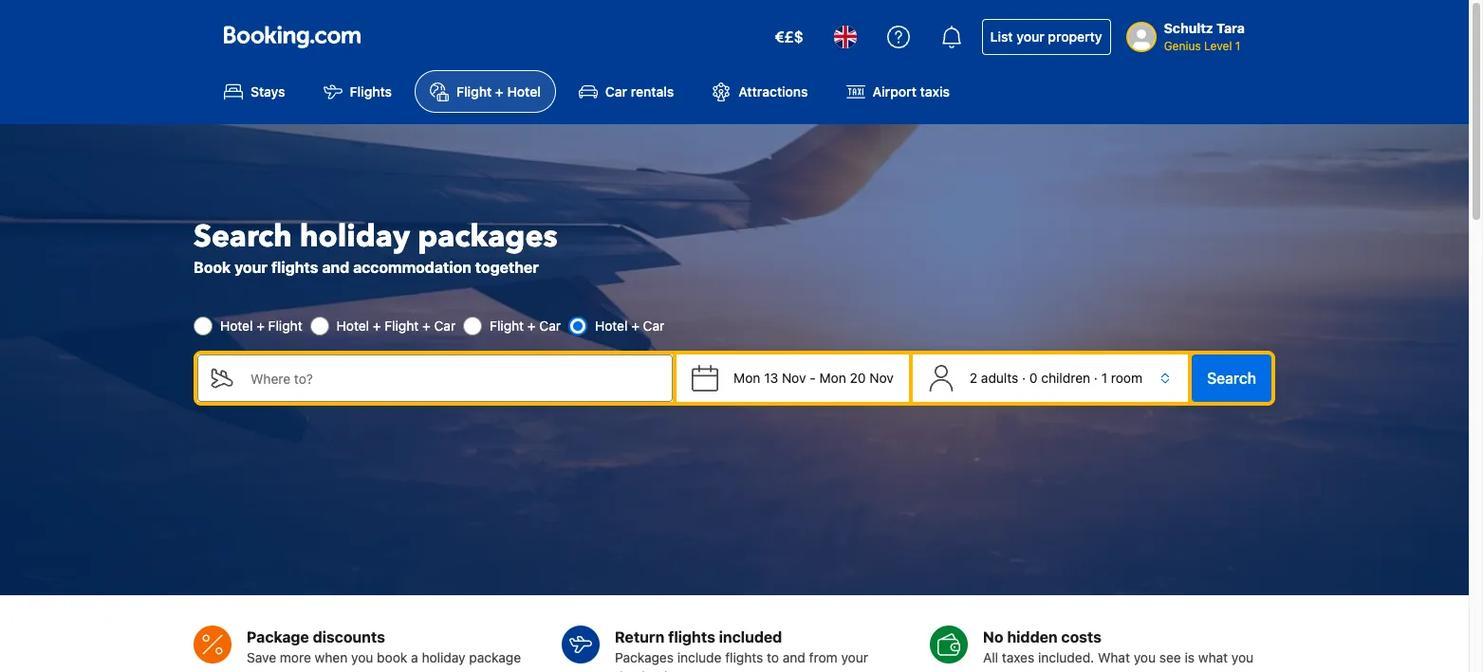 Task type: vqa. For each thing, say whether or not it's contained in the screenshot.
airport taxis
yes



Task type: locate. For each thing, give the bounding box(es) containing it.
flights down included
[[725, 650, 763, 666]]

you right what on the bottom of page
[[1232, 650, 1254, 666]]

level
[[1204, 39, 1232, 53]]

1 mon from the left
[[734, 370, 760, 387]]

+ inside 'link'
[[495, 84, 504, 100]]

flight inside 'link'
[[456, 84, 492, 100]]

your right from
[[841, 650, 868, 666]]

0 horizontal spatial your
[[234, 259, 268, 277]]

· right children
[[1094, 370, 1098, 387]]

you inside package discounts save more when you book a holiday package
[[351, 650, 373, 666]]

1 you from the left
[[351, 650, 373, 666]]

2 horizontal spatial your
[[1017, 28, 1044, 45]]

your inside search holiday packages book your flights and accommodation together
[[234, 259, 268, 277]]

your right "list"
[[1017, 28, 1044, 45]]

car
[[605, 84, 627, 100], [434, 318, 456, 334], [539, 318, 561, 334], [643, 318, 665, 334]]

stays
[[251, 84, 285, 100]]

0 horizontal spatial flights
[[271, 259, 318, 277]]

1 horizontal spatial flights
[[668, 629, 715, 646]]

pay
[[983, 669, 1005, 673]]

flights for holiday
[[271, 259, 318, 277]]

list
[[990, 28, 1013, 45]]

package discounts save more when you book a holiday package
[[247, 629, 521, 666]]

1 horizontal spatial ·
[[1094, 370, 1098, 387]]

attractions
[[738, 84, 808, 100]]

your inside return flights included packages include flights to and from your destination
[[841, 650, 868, 666]]

+ for hotel + flight
[[256, 318, 265, 334]]

search inside button
[[1207, 370, 1256, 388]]

hotel inside 'link'
[[507, 84, 541, 100]]

included
[[719, 629, 782, 646]]

1 horizontal spatial 1
[[1235, 39, 1241, 53]]

0 horizontal spatial search
[[194, 217, 292, 258]]

1 horizontal spatial you
[[1134, 650, 1156, 666]]

holiday up accommodation
[[300, 217, 410, 258]]

holiday
[[300, 217, 410, 258], [422, 650, 466, 666]]

property
[[1048, 28, 1102, 45]]

1 left room
[[1101, 370, 1107, 387]]

1 horizontal spatial and
[[783, 650, 805, 666]]

+ for hotel + flight + car
[[373, 318, 381, 334]]

2
[[970, 370, 977, 387]]

flights
[[271, 259, 318, 277], [668, 629, 715, 646], [725, 650, 763, 666]]

taxes
[[1002, 650, 1035, 666]]

flights link
[[308, 70, 407, 113]]

2 horizontal spatial flights
[[725, 650, 763, 666]]

to
[[767, 650, 779, 666]]

2 vertical spatial your
[[841, 650, 868, 666]]

search
[[194, 217, 292, 258], [1207, 370, 1256, 388]]

mon left 13
[[734, 370, 760, 387]]

nov
[[782, 370, 806, 387], [869, 370, 894, 387]]

flights up include
[[668, 629, 715, 646]]

and
[[322, 259, 349, 277], [783, 650, 805, 666]]

0 vertical spatial 1
[[1235, 39, 1241, 53]]

0 horizontal spatial and
[[322, 259, 349, 277]]

mon
[[734, 370, 760, 387], [819, 370, 846, 387]]

discounts
[[313, 629, 385, 646]]

no hidden costs all taxes included. what you see is what you pay
[[983, 629, 1254, 673]]

0 vertical spatial holiday
[[300, 217, 410, 258]]

search inside search holiday packages book your flights and accommodation together
[[194, 217, 292, 258]]

holiday right a
[[422, 650, 466, 666]]

see
[[1159, 650, 1181, 666]]

1 horizontal spatial search
[[1207, 370, 1256, 388]]

1 horizontal spatial mon
[[819, 370, 846, 387]]

flights up hotel + flight
[[271, 259, 318, 277]]

hotel
[[507, 84, 541, 100], [220, 318, 253, 334], [337, 318, 369, 334], [595, 318, 628, 334]]

1 horizontal spatial nov
[[869, 370, 894, 387]]

and left accommodation
[[322, 259, 349, 277]]

airport taxis
[[873, 84, 950, 100]]

your
[[1017, 28, 1044, 45], [234, 259, 268, 277], [841, 650, 868, 666]]

hotel for hotel + flight + car
[[337, 318, 369, 334]]

children
[[1041, 370, 1090, 387]]

0 vertical spatial and
[[322, 259, 349, 277]]

you
[[351, 650, 373, 666], [1134, 650, 1156, 666], [1232, 650, 1254, 666]]

you left "see"
[[1134, 650, 1156, 666]]

return
[[615, 629, 664, 646]]

costs
[[1061, 629, 1102, 646]]

1 vertical spatial holiday
[[422, 650, 466, 666]]

adults
[[981, 370, 1018, 387]]

€£$ button
[[763, 14, 815, 60]]

flight
[[456, 84, 492, 100], [268, 318, 302, 334], [385, 318, 419, 334], [490, 318, 524, 334]]

rentals
[[631, 84, 674, 100]]

0 horizontal spatial you
[[351, 650, 373, 666]]

1 horizontal spatial your
[[841, 650, 868, 666]]

0 horizontal spatial ·
[[1022, 370, 1026, 387]]

1 horizontal spatial holiday
[[422, 650, 466, 666]]

0 vertical spatial flights
[[271, 259, 318, 277]]

return flights included packages include flights to and from your destination
[[615, 629, 868, 673]]

mon right -
[[819, 370, 846, 387]]

1 vertical spatial 1
[[1101, 370, 1107, 387]]

together
[[475, 259, 539, 277]]

from
[[809, 650, 838, 666]]

1 · from the left
[[1022, 370, 1026, 387]]

nov left -
[[782, 370, 806, 387]]

2 horizontal spatial you
[[1232, 650, 1254, 666]]

and inside return flights included packages include flights to and from your destination
[[783, 650, 805, 666]]

hotel + car
[[595, 318, 665, 334]]

1 inside the schultz tara genius level 1
[[1235, 39, 1241, 53]]

1 nov from the left
[[782, 370, 806, 387]]

0 horizontal spatial mon
[[734, 370, 760, 387]]

1 down tara
[[1235, 39, 1241, 53]]

1 vertical spatial your
[[234, 259, 268, 277]]

2 · from the left
[[1094, 370, 1098, 387]]

car rentals link
[[564, 70, 689, 113]]

search button
[[1192, 355, 1272, 403]]

· left 0
[[1022, 370, 1026, 387]]

flights inside search holiday packages book your flights and accommodation together
[[271, 259, 318, 277]]

+ for flight + car
[[527, 318, 536, 334]]

1 vertical spatial search
[[1207, 370, 1256, 388]]

1
[[1235, 39, 1241, 53], [1101, 370, 1107, 387]]

0 horizontal spatial holiday
[[300, 217, 410, 258]]

·
[[1022, 370, 1026, 387], [1094, 370, 1098, 387]]

schultz tara genius level 1
[[1164, 20, 1245, 53]]

your right the book
[[234, 259, 268, 277]]

0 horizontal spatial 1
[[1101, 370, 1107, 387]]

+
[[495, 84, 504, 100], [256, 318, 265, 334], [373, 318, 381, 334], [422, 318, 431, 334], [527, 318, 536, 334], [631, 318, 639, 334]]

you down discounts
[[351, 650, 373, 666]]

0 horizontal spatial nov
[[782, 370, 806, 387]]

nov right the 20
[[869, 370, 894, 387]]

1 vertical spatial and
[[783, 650, 805, 666]]

Where to? field
[[235, 355, 673, 403]]

2 vertical spatial flights
[[725, 650, 763, 666]]

and right to
[[783, 650, 805, 666]]

0 vertical spatial search
[[194, 217, 292, 258]]

room
[[1111, 370, 1143, 387]]



Task type: describe. For each thing, give the bounding box(es) containing it.
booking.com online hotel reservations image
[[224, 26, 361, 48]]

no
[[983, 629, 1003, 646]]

1 vertical spatial flights
[[668, 629, 715, 646]]

+ for flight + hotel
[[495, 84, 504, 100]]

holiday inside search holiday packages book your flights and accommodation together
[[300, 217, 410, 258]]

when
[[315, 650, 348, 666]]

genius
[[1164, 39, 1201, 53]]

€£$
[[775, 28, 803, 46]]

save
[[247, 650, 276, 666]]

hidden
[[1007, 629, 1058, 646]]

flight + hotel link
[[415, 70, 556, 113]]

flight + car
[[490, 318, 561, 334]]

what
[[1098, 650, 1130, 666]]

hotel for hotel + car
[[595, 318, 628, 334]]

+ for hotel + car
[[631, 318, 639, 334]]

0 vertical spatial your
[[1017, 28, 1044, 45]]

packages
[[418, 217, 558, 258]]

list your property
[[990, 28, 1102, 45]]

taxis
[[920, 84, 950, 100]]

2 mon from the left
[[819, 370, 846, 387]]

attractions link
[[697, 70, 823, 113]]

list your property link
[[982, 19, 1111, 55]]

mon 13 nov - mon 20 nov
[[734, 370, 894, 387]]

tara
[[1217, 20, 1245, 36]]

destination
[[615, 669, 683, 673]]

flights
[[350, 84, 392, 100]]

included.
[[1038, 650, 1094, 666]]

flight + hotel
[[456, 84, 541, 100]]

2 you from the left
[[1134, 650, 1156, 666]]

stays link
[[209, 70, 300, 113]]

3 you from the left
[[1232, 650, 1254, 666]]

package
[[247, 629, 309, 646]]

hotel + flight
[[220, 318, 302, 334]]

what
[[1198, 650, 1228, 666]]

airport
[[873, 84, 917, 100]]

2 nov from the left
[[869, 370, 894, 387]]

book
[[377, 650, 407, 666]]

flights for flights
[[725, 650, 763, 666]]

airport taxis link
[[831, 70, 965, 113]]

package
[[469, 650, 521, 666]]

0
[[1029, 370, 1038, 387]]

and inside search holiday packages book your flights and accommodation together
[[322, 259, 349, 277]]

include
[[677, 650, 722, 666]]

more
[[280, 650, 311, 666]]

a
[[411, 650, 418, 666]]

20
[[850, 370, 866, 387]]

-
[[810, 370, 816, 387]]

13
[[764, 370, 778, 387]]

schultz
[[1164, 20, 1213, 36]]

holiday inside package discounts save more when you book a holiday package
[[422, 650, 466, 666]]

2 adults · 0 children · 1 room
[[970, 370, 1143, 387]]

car rentals
[[605, 84, 674, 100]]

search for search
[[1207, 370, 1256, 388]]

hotel for hotel + flight
[[220, 318, 253, 334]]

packages
[[615, 650, 674, 666]]

is
[[1185, 650, 1195, 666]]

search for search holiday packages book your flights and accommodation together
[[194, 217, 292, 258]]

accommodation
[[353, 259, 472, 277]]

hotel + flight + car
[[337, 318, 456, 334]]

all
[[983, 650, 998, 666]]

book
[[194, 259, 231, 277]]

search holiday packages book your flights and accommodation together
[[194, 217, 558, 277]]



